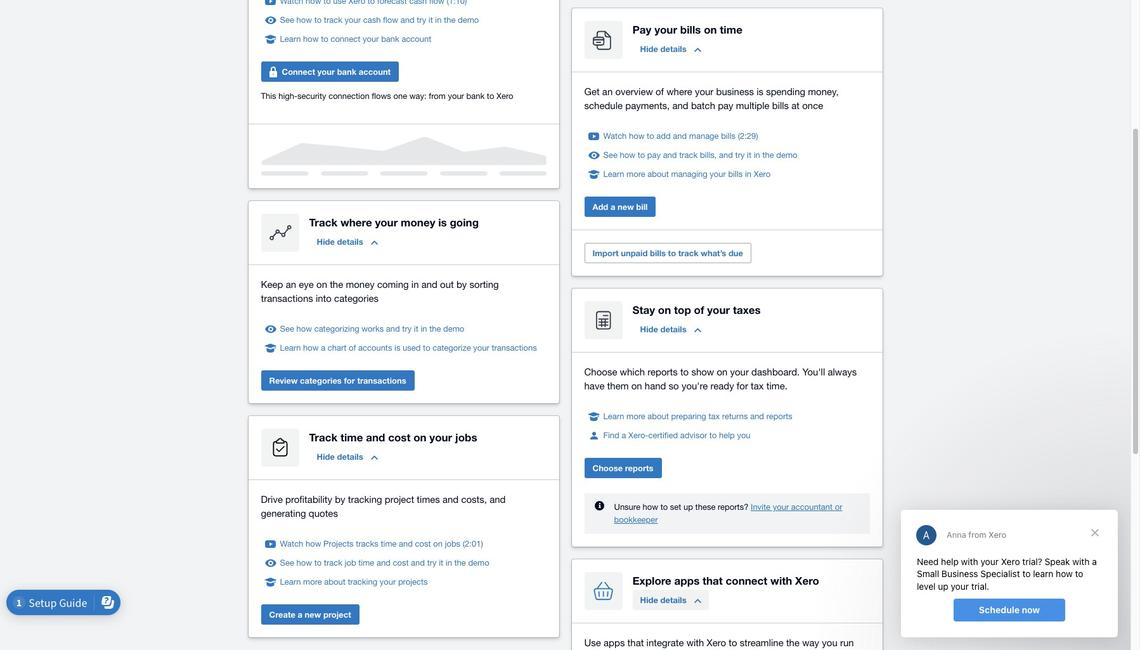 Task type: describe. For each thing, give the bounding box(es) containing it.
security
[[298, 91, 326, 101]]

see how to pay and track bills, and try it in the demo link
[[604, 149, 798, 162]]

cash
[[363, 15, 381, 25]]

see for see how to pay and track bills, and try it in the demo
[[604, 150, 618, 160]]

profitability
[[285, 494, 332, 505]]

import unpaid bills to track what's due button
[[584, 243, 752, 263]]

an for pay
[[602, 86, 613, 97]]

bills left (2:29)
[[721, 131, 736, 141]]

1 vertical spatial cost
[[415, 539, 431, 549]]

learn more about preparing tax returns and reports link
[[604, 410, 793, 423]]

you'll
[[803, 367, 825, 377]]

works
[[362, 324, 384, 334]]

reports inside choose which reports to show on your dashboard. you'll always have them on hand so you're ready for tax time.
[[648, 367, 678, 377]]

the inside keep an eye on the money coming in and out by sorting transactions into categories
[[330, 279, 343, 290]]

hide details button for on
[[633, 319, 709, 339]]

1 vertical spatial about
[[648, 412, 669, 421]]

high-
[[279, 91, 298, 101]]

which
[[620, 367, 645, 377]]

to inside use apps that integrate with xero to streamline the way you run
[[729, 637, 737, 648]]

1 horizontal spatial bank
[[381, 34, 399, 44]]

flow
[[383, 15, 398, 25]]

use
[[584, 637, 601, 648]]

to left 'set'
[[661, 502, 668, 512]]

connect your bank account button
[[261, 62, 399, 82]]

0 vertical spatial cost
[[388, 431, 411, 444]]

track money icon image
[[261, 214, 299, 252]]

2 vertical spatial cost
[[393, 558, 409, 568]]

hide details for where
[[317, 237, 363, 247]]

new for pay your bills on time
[[618, 202, 634, 212]]

your inside see how to track your cash flow and try it in the demo link
[[345, 15, 361, 25]]

invite
[[751, 502, 771, 512]]

how for watch how projects tracks time and cost on jobs (2:01)
[[306, 539, 321, 549]]

tax inside choose which reports to show on your dashboard. you'll always have them on hand so you're ready for tax time.
[[751, 381, 764, 391]]

see how to track your cash flow and try it in the demo link
[[280, 14, 479, 27]]

bills down see how to pay and track bills, and try it in the demo link
[[728, 169, 743, 179]]

(2:01)
[[463, 539, 483, 549]]

time up see how to track job time and cost and try it in the demo
[[381, 539, 397, 549]]

hide details for time
[[317, 452, 363, 462]]

to left job
[[314, 558, 322, 568]]

projects
[[398, 577, 428, 587]]

unsure
[[614, 502, 641, 512]]

use apps that integrate with xero to streamline the way you run
[[584, 637, 854, 650]]

more for pay your bills on time
[[627, 169, 646, 179]]

details for your
[[661, 44, 687, 54]]

1 horizontal spatial money
[[401, 216, 435, 229]]

an for track
[[286, 279, 296, 290]]

learn for learn more about managing your bills in xero
[[604, 169, 624, 179]]

hide details button for your
[[633, 39, 709, 59]]

categories inside keep an eye on the money coming in and out by sorting transactions into categories
[[334, 293, 379, 304]]

job
[[345, 558, 356, 568]]

due
[[729, 248, 743, 258]]

bills,
[[700, 150, 717, 160]]

to left add
[[647, 131, 654, 141]]

costs,
[[461, 494, 487, 505]]

you inside use apps that integrate with xero to streamline the way you run
[[822, 637, 838, 648]]

to up learn how to connect your bank account
[[314, 15, 322, 25]]

learn how to connect your bank account link
[[280, 33, 432, 46]]

details for where
[[337, 237, 363, 247]]

1 vertical spatial transactions
[[492, 343, 537, 353]]

to inside choose which reports to show on your dashboard. you'll always have them on hand so you're ready for tax time.
[[680, 367, 689, 377]]

so
[[669, 381, 679, 391]]

how for see how to track job time and cost and try it in the demo
[[297, 558, 312, 568]]

stay
[[633, 303, 655, 316]]

bills inside get an overview of where your business is spending money, schedule payments, and batch pay multiple bills at once
[[772, 100, 789, 111]]

of for your
[[694, 303, 704, 316]]

find
[[604, 431, 620, 440]]

learn more about tracking your projects
[[280, 577, 428, 587]]

1 vertical spatial more
[[627, 412, 646, 421]]

hide details for on
[[640, 324, 687, 334]]

time.
[[767, 381, 788, 391]]

bill
[[636, 202, 648, 212]]

project inside "button"
[[323, 610, 351, 620]]

connection
[[329, 91, 370, 101]]

see how categorizing works and try it in the demo link
[[280, 323, 464, 336]]

invite your accountant or bookkeeper
[[614, 502, 843, 525]]

hide for your
[[640, 44, 658, 54]]

details down explore
[[661, 595, 687, 605]]

invite your accountant or bookkeeper link
[[614, 502, 843, 525]]

reports inside learn more about preparing tax returns and reports link
[[767, 412, 793, 421]]

import unpaid bills to track what's due
[[593, 248, 743, 258]]

of inside learn how a chart of accounts is used to categorize your transactions link
[[349, 343, 356, 353]]

your inside learn how a chart of accounts is used to categorize your transactions link
[[473, 343, 490, 353]]

your right from
[[448, 91, 464, 101]]

to up connect your bank account button
[[321, 34, 328, 44]]

out
[[440, 279, 454, 290]]

flows
[[372, 91, 391, 101]]

watch how projects tracks time and cost on jobs (2:01)
[[280, 539, 483, 549]]

overview
[[615, 86, 653, 97]]

create a new project
[[269, 610, 351, 620]]

xero-
[[629, 431, 649, 440]]

0 vertical spatial jobs
[[455, 431, 477, 444]]

track left job
[[324, 558, 342, 568]]

choose reports
[[593, 463, 654, 473]]

learn how to connect your bank account
[[280, 34, 432, 44]]

hide for time
[[317, 452, 335, 462]]

hide details for your
[[640, 44, 687, 54]]

review
[[269, 375, 298, 386]]

tracking for your
[[348, 577, 377, 587]]

advisor
[[680, 431, 707, 440]]

taxes
[[733, 303, 761, 316]]

your left taxes
[[707, 303, 730, 316]]

details for time
[[337, 452, 363, 462]]

it up used
[[414, 324, 419, 334]]

or
[[835, 502, 843, 512]]

your inside learn how to connect your bank account link
[[363, 34, 379, 44]]

you're
[[682, 381, 708, 391]]

how for see how to pay and track bills, and try it in the demo
[[620, 150, 636, 160]]

categories inside button
[[300, 375, 342, 386]]

try up the projects
[[427, 558, 437, 568]]

to right from
[[487, 91, 494, 101]]

hide details button down explore
[[633, 590, 709, 610]]

of for where
[[656, 86, 664, 97]]

into
[[316, 293, 332, 304]]

apps for explore
[[675, 574, 700, 587]]

for inside choose which reports to show on your dashboard. you'll always have them on hand so you're ready for tax time.
[[737, 381, 748, 391]]

get
[[584, 86, 600, 97]]

learn how a chart of accounts is used to categorize your transactions
[[280, 343, 537, 353]]

choose for choose which reports to show on your dashboard. you'll always have them on hand so you're ready for tax time.
[[584, 367, 617, 377]]

generating
[[261, 508, 306, 519]]

find a xero-certified advisor to help you
[[604, 431, 751, 440]]

watch how to add and manage bills (2:29) link
[[604, 130, 758, 143]]

way
[[802, 637, 820, 648]]

batch
[[691, 100, 715, 111]]

choose which reports to show on your dashboard. you'll always have them on hand so you're ready for tax time.
[[584, 367, 857, 391]]

stay on top of your taxes
[[633, 303, 761, 316]]

taxes icon image
[[584, 301, 623, 339]]

returns
[[722, 412, 748, 421]]

bookkeeper
[[614, 515, 658, 525]]

to left help
[[710, 431, 717, 440]]

hide for where
[[317, 237, 335, 247]]

your up times
[[430, 431, 452, 444]]

pay inside get an overview of where your business is spending money, schedule payments, and batch pay multiple bills at once
[[718, 100, 734, 111]]

that for connect
[[703, 574, 723, 587]]

streamline
[[740, 637, 784, 648]]

a for find a xero-certified advisor to help you
[[622, 431, 626, 440]]

these
[[696, 502, 716, 512]]

reports?
[[718, 502, 749, 512]]

explore apps that connect with xero
[[633, 574, 819, 587]]

learn for learn more about tracking your projects
[[280, 577, 301, 587]]

set
[[670, 502, 681, 512]]

integrate
[[647, 637, 684, 648]]

where inside get an overview of where your business is spending money, schedule payments, and batch pay multiple bills at once
[[667, 86, 692, 97]]

with for connect
[[771, 574, 792, 587]]

the down (2:01)
[[454, 558, 466, 568]]

more for track time and cost on your jobs
[[303, 577, 322, 587]]

multiple
[[736, 100, 770, 111]]

sorting
[[470, 279, 499, 290]]

eye
[[299, 279, 314, 290]]

keep
[[261, 279, 283, 290]]

at
[[792, 100, 800, 111]]

a left chart
[[321, 343, 326, 353]]

it down watch how projects tracks time and cost on jobs (2:01) link
[[439, 558, 443, 568]]

create
[[269, 610, 296, 620]]

import
[[593, 248, 619, 258]]

track up "managing"
[[679, 150, 698, 160]]

track for track where your money is going
[[309, 216, 338, 229]]

reports inside choose reports button
[[625, 463, 654, 473]]

your inside choose which reports to show on your dashboard. you'll always have them on hand so you're ready for tax time.
[[730, 367, 749, 377]]

how for unsure how to set up these reports?
[[643, 502, 658, 512]]

help
[[719, 431, 735, 440]]

drive profitability by tracking project times and costs, and generating quotes
[[261, 494, 506, 519]]

to inside button
[[668, 248, 676, 258]]

about for pay your bills on time
[[648, 169, 669, 179]]

learn for learn how to connect your bank account
[[280, 34, 301, 44]]

the inside use apps that integrate with xero to streamline the way you run
[[786, 637, 800, 648]]

projects
[[324, 539, 354, 549]]

add-ons icon image
[[584, 572, 623, 610]]

review categories for transactions button
[[261, 370, 415, 391]]

time down "review categories for transactions" button
[[341, 431, 363, 444]]

your inside connect your bank account button
[[318, 67, 335, 77]]

it right flow
[[429, 15, 433, 25]]

learn more about preparing tax returns and reports
[[604, 412, 793, 421]]

on inside keep an eye on the money coming in and out by sorting transactions into categories
[[317, 279, 327, 290]]



Task type: vqa. For each thing, say whether or not it's contained in the screenshot.
Issue in the top of the page
no



Task type: locate. For each thing, give the bounding box(es) containing it.
top
[[674, 303, 691, 316]]

1 horizontal spatial you
[[822, 637, 838, 648]]

0 vertical spatial connect
[[331, 34, 361, 44]]

0 horizontal spatial with
[[687, 637, 704, 648]]

1 horizontal spatial pay
[[718, 100, 734, 111]]

unsure how to set up these reports?
[[614, 502, 751, 512]]

0 vertical spatial pay
[[718, 100, 734, 111]]

1 vertical spatial connect
[[726, 574, 768, 587]]

dialog
[[901, 510, 1118, 637]]

the up categorize
[[429, 324, 441, 334]]

of inside get an overview of where your business is spending money, schedule payments, and batch pay multiple bills at once
[[656, 86, 664, 97]]

learn
[[280, 34, 301, 44], [604, 169, 624, 179], [280, 343, 301, 353], [604, 412, 624, 421], [280, 577, 301, 587]]

find a xero-certified advisor to help you link
[[604, 429, 751, 442]]

that for integrate
[[628, 637, 644, 648]]

by inside keep an eye on the money coming in and out by sorting transactions into categories
[[457, 279, 467, 290]]

1 horizontal spatial project
[[385, 494, 414, 505]]

xero inside use apps that integrate with xero to streamline the way you run
[[707, 637, 726, 648]]

0 vertical spatial money
[[401, 216, 435, 229]]

learn up review
[[280, 343, 301, 353]]

1 vertical spatial of
[[694, 303, 704, 316]]

money left the coming
[[346, 279, 375, 290]]

by up quotes
[[335, 494, 345, 505]]

up
[[684, 502, 693, 512]]

an inside get an overview of where your business is spending money, schedule payments, and batch pay multiple bills at once
[[602, 86, 613, 97]]

2 horizontal spatial of
[[694, 303, 704, 316]]

see how categorizing works and try it in the demo
[[280, 324, 464, 334]]

0 horizontal spatial apps
[[604, 637, 625, 648]]

that inside use apps that integrate with xero to streamline the way you run
[[628, 637, 644, 648]]

see for see how categorizing works and try it in the demo
[[280, 324, 294, 334]]

see down schedule
[[604, 150, 618, 160]]

details down track time and cost on your jobs at left
[[337, 452, 363, 462]]

the
[[444, 15, 456, 25], [763, 150, 774, 160], [330, 279, 343, 290], [429, 324, 441, 334], [454, 558, 466, 568], [786, 637, 800, 648]]

add a new bill button
[[584, 197, 656, 217]]

your inside learn more about managing your bills in xero link
[[710, 169, 726, 179]]

tracking inside drive profitability by tracking project times and costs, and generating quotes
[[348, 494, 382, 505]]

review categories for transactions
[[269, 375, 406, 386]]

bank up connection
[[337, 67, 357, 77]]

0 vertical spatial choose
[[584, 367, 617, 377]]

is left going
[[438, 216, 447, 229]]

track where your money is going
[[309, 216, 479, 229]]

an
[[602, 86, 613, 97], [286, 279, 296, 290]]

1 vertical spatial apps
[[604, 637, 625, 648]]

your
[[345, 15, 361, 25], [655, 23, 677, 36], [363, 34, 379, 44], [318, 67, 335, 77], [695, 86, 714, 97], [448, 91, 464, 101], [710, 169, 726, 179], [375, 216, 398, 229], [707, 303, 730, 316], [473, 343, 490, 353], [730, 367, 749, 377], [430, 431, 452, 444], [773, 502, 789, 512], [380, 577, 396, 587]]

try
[[417, 15, 426, 25], [735, 150, 745, 160], [402, 324, 412, 334], [427, 558, 437, 568]]

details for on
[[661, 324, 687, 334]]

have
[[584, 381, 605, 391]]

transactions right categorize
[[492, 343, 537, 353]]

to right used
[[423, 343, 430, 353]]

track
[[324, 15, 342, 25], [679, 150, 698, 160], [678, 248, 699, 258], [324, 558, 342, 568]]

see for see how to track job time and cost and try it in the demo
[[280, 558, 294, 568]]

explore
[[633, 574, 672, 587]]

1 horizontal spatial with
[[771, 574, 792, 587]]

a for add a new bill
[[611, 202, 615, 212]]

hide details button down track time and cost on your jobs at left
[[309, 447, 385, 467]]

2 horizontal spatial is
[[757, 86, 764, 97]]

details
[[661, 44, 687, 54], [337, 237, 363, 247], [661, 324, 687, 334], [337, 452, 363, 462], [661, 595, 687, 605]]

1 vertical spatial jobs
[[445, 539, 461, 549]]

2 vertical spatial more
[[303, 577, 322, 587]]

categories down chart
[[300, 375, 342, 386]]

how for see how categorizing works and try it in the demo
[[297, 324, 312, 334]]

0 vertical spatial an
[[602, 86, 613, 97]]

categorizing
[[314, 324, 359, 334]]

1 horizontal spatial is
[[438, 216, 447, 229]]

your left cash
[[345, 15, 361, 25]]

new
[[618, 202, 634, 212], [305, 610, 321, 620]]

learn up create
[[280, 577, 301, 587]]

1 vertical spatial project
[[323, 610, 351, 620]]

quotes
[[309, 508, 338, 519]]

account
[[402, 34, 432, 44], [359, 67, 391, 77]]

1 vertical spatial that
[[628, 637, 644, 648]]

a inside "button"
[[298, 610, 303, 620]]

try right flow
[[417, 15, 426, 25]]

manage
[[689, 131, 719, 141]]

pay down add
[[647, 150, 661, 160]]

tax
[[751, 381, 764, 391], [709, 412, 720, 421]]

is up multiple
[[757, 86, 764, 97]]

0 horizontal spatial account
[[359, 67, 391, 77]]

you right help
[[737, 431, 751, 440]]

1 vertical spatial you
[[822, 637, 838, 648]]

0 vertical spatial you
[[737, 431, 751, 440]]

0 horizontal spatial you
[[737, 431, 751, 440]]

apps right use
[[604, 637, 625, 648]]

0 vertical spatial account
[[402, 34, 432, 44]]

1 horizontal spatial connect
[[726, 574, 768, 587]]

1 horizontal spatial of
[[656, 86, 664, 97]]

new for track time and cost on your jobs
[[305, 610, 321, 620]]

1 horizontal spatial account
[[402, 34, 432, 44]]

hide down explore
[[640, 595, 658, 605]]

the down multiple
[[763, 150, 774, 160]]

watch how projects tracks time and cost on jobs (2:01) link
[[280, 538, 483, 551]]

apps right explore
[[675, 574, 700, 587]]

hide details down pay
[[640, 44, 687, 54]]

how for learn how a chart of accounts is used to categorize your transactions
[[303, 343, 319, 353]]

0 vertical spatial that
[[703, 574, 723, 587]]

more up xero-
[[627, 412, 646, 421]]

track left what's
[[678, 248, 699, 258]]

see down generating
[[280, 558, 294, 568]]

0 vertical spatial with
[[771, 574, 792, 587]]

1 vertical spatial categories
[[300, 375, 342, 386]]

0 vertical spatial about
[[648, 169, 669, 179]]

track right projects icon
[[309, 431, 338, 444]]

about left "managing"
[[648, 169, 669, 179]]

add
[[593, 202, 608, 212]]

apps for use
[[604, 637, 625, 648]]

preparing
[[671, 412, 706, 421]]

0 horizontal spatial where
[[341, 216, 372, 229]]

connect for with
[[726, 574, 768, 587]]

0 vertical spatial project
[[385, 494, 414, 505]]

track inside button
[[678, 248, 699, 258]]

apps inside use apps that integrate with xero to streamline the way you run
[[604, 637, 625, 648]]

pay
[[633, 23, 652, 36]]

see for see how to track your cash flow and try it in the demo
[[280, 15, 294, 25]]

an left eye
[[286, 279, 296, 290]]

add
[[657, 131, 671, 141]]

how for watch how to add and manage bills (2:29)
[[629, 131, 645, 141]]

unpaid
[[621, 248, 648, 258]]

pay your bills on time
[[633, 23, 743, 36]]

your inside learn more about tracking your projects 'link'
[[380, 577, 396, 587]]

1 vertical spatial new
[[305, 610, 321, 620]]

cost
[[388, 431, 411, 444], [415, 539, 431, 549], [393, 558, 409, 568]]

1 vertical spatial tracking
[[348, 577, 377, 587]]

track
[[309, 216, 338, 229], [309, 431, 338, 444]]

see how to track job time and cost and try it in the demo link
[[280, 557, 489, 570]]

projects icon image
[[261, 429, 299, 467]]

about inside 'link'
[[324, 577, 346, 587]]

0 horizontal spatial project
[[323, 610, 351, 620]]

new inside "button"
[[305, 610, 321, 620]]

in inside keep an eye on the money coming in and out by sorting transactions into categories
[[412, 279, 419, 290]]

more up the bill
[[627, 169, 646, 179]]

certified
[[649, 431, 678, 440]]

learn up connect
[[280, 34, 301, 44]]

going
[[450, 216, 479, 229]]

learn for learn how a chart of accounts is used to categorize your transactions
[[280, 343, 301, 353]]

new left the bill
[[618, 202, 634, 212]]

your up 'ready'
[[730, 367, 749, 377]]

accounts
[[358, 343, 392, 353]]

1 horizontal spatial that
[[703, 574, 723, 587]]

transactions inside keep an eye on the money coming in and out by sorting transactions into categories
[[261, 293, 313, 304]]

1 tracking from the top
[[348, 494, 382, 505]]

banking preview line graph image
[[261, 137, 546, 176]]

about down job
[[324, 577, 346, 587]]

tracking inside 'link'
[[348, 577, 377, 587]]

1 vertical spatial choose
[[593, 463, 623, 473]]

2 vertical spatial bank
[[467, 91, 485, 101]]

choose
[[584, 367, 617, 377], [593, 463, 623, 473]]

0 horizontal spatial watch
[[280, 539, 303, 549]]

try down (2:29)
[[735, 150, 745, 160]]

how for learn how to connect your bank account
[[303, 34, 319, 44]]

for down chart
[[344, 375, 355, 386]]

2 track from the top
[[309, 431, 338, 444]]

connect
[[282, 67, 315, 77]]

1 horizontal spatial apps
[[675, 574, 700, 587]]

connect for your
[[331, 34, 361, 44]]

tracks
[[356, 539, 379, 549]]

1 vertical spatial where
[[341, 216, 372, 229]]

project down learn more about tracking your projects 'link'
[[323, 610, 351, 620]]

hand
[[645, 381, 666, 391]]

by right out
[[457, 279, 467, 290]]

you left the run
[[822, 637, 838, 648]]

1 track from the top
[[309, 216, 338, 229]]

run
[[840, 637, 854, 648]]

0 vertical spatial tracking
[[348, 494, 382, 505]]

1 vertical spatial track
[[309, 431, 338, 444]]

your up batch
[[695, 86, 714, 97]]

is inside get an overview of where your business is spending money, schedule payments, and batch pay multiple bills at once
[[757, 86, 764, 97]]

watch for pay
[[604, 131, 627, 141]]

new right create
[[305, 610, 321, 620]]

track for track time and cost on your jobs
[[309, 431, 338, 444]]

by inside drive profitability by tracking project times and costs, and generating quotes
[[335, 494, 345, 505]]

2 tracking from the top
[[348, 577, 377, 587]]

0 horizontal spatial transactions
[[261, 293, 313, 304]]

more inside 'link'
[[303, 577, 322, 587]]

learn up find at the bottom right
[[604, 412, 624, 421]]

0 horizontal spatial of
[[349, 343, 356, 353]]

hide down pay
[[640, 44, 658, 54]]

tracking
[[348, 494, 382, 505], [348, 577, 377, 587]]

with inside use apps that integrate with xero to streamline the way you run
[[687, 637, 704, 648]]

account up flows
[[359, 67, 391, 77]]

hide details button for time
[[309, 447, 385, 467]]

bills inside button
[[650, 248, 666, 258]]

0 horizontal spatial an
[[286, 279, 296, 290]]

hide up profitability
[[317, 452, 335, 462]]

0 horizontal spatial new
[[305, 610, 321, 620]]

categorize
[[433, 343, 471, 353]]

1 horizontal spatial watch
[[604, 131, 627, 141]]

1 horizontal spatial by
[[457, 279, 467, 290]]

2 horizontal spatial bank
[[467, 91, 485, 101]]

spending
[[766, 86, 806, 97]]

learn more about managing your bills in xero link
[[604, 168, 771, 181]]

choose for choose reports
[[593, 463, 623, 473]]

tax left returns
[[709, 412, 720, 421]]

jobs up costs,
[[455, 431, 477, 444]]

1 vertical spatial reports
[[767, 412, 793, 421]]

account inside button
[[359, 67, 391, 77]]

to
[[314, 15, 322, 25], [321, 34, 328, 44], [487, 91, 494, 101], [647, 131, 654, 141], [638, 150, 645, 160], [668, 248, 676, 258], [423, 343, 430, 353], [680, 367, 689, 377], [710, 431, 717, 440], [661, 502, 668, 512], [314, 558, 322, 568], [729, 637, 737, 648]]

1 horizontal spatial for
[[737, 381, 748, 391]]

that left 'integrate'
[[628, 637, 644, 648]]

project inside drive profitability by tracking project times and costs, and generating quotes
[[385, 494, 414, 505]]

project left times
[[385, 494, 414, 505]]

your inside get an overview of where your business is spending money, schedule payments, and batch pay multiple bills at once
[[695, 86, 714, 97]]

about for track time and cost on your jobs
[[324, 577, 346, 587]]

0 vertical spatial watch
[[604, 131, 627, 141]]

bank right from
[[467, 91, 485, 101]]

tracking up tracks
[[348, 494, 382, 505]]

your right pay
[[655, 23, 677, 36]]

the right flow
[[444, 15, 456, 25]]

once
[[802, 100, 823, 111]]

to down watch how to add and manage bills (2:29) link
[[638, 150, 645, 160]]

a inside button
[[611, 202, 615, 212]]

0 vertical spatial transactions
[[261, 293, 313, 304]]

hide details down track where your money is going on the top left of page
[[317, 237, 363, 247]]

a
[[611, 202, 615, 212], [321, 343, 326, 353], [622, 431, 626, 440], [298, 610, 303, 620]]

learn how a chart of accounts is used to categorize your transactions link
[[280, 342, 537, 355]]

and inside get an overview of where your business is spending money, schedule payments, and batch pay multiple bills at once
[[673, 100, 689, 111]]

pay down business
[[718, 100, 734, 111]]

details down top
[[661, 324, 687, 334]]

new inside button
[[618, 202, 634, 212]]

track up learn how to connect your bank account
[[324, 15, 342, 25]]

1 vertical spatial tax
[[709, 412, 720, 421]]

watch down generating
[[280, 539, 303, 549]]

watch for track
[[280, 539, 303, 549]]

0 vertical spatial reports
[[648, 367, 678, 377]]

about
[[648, 169, 669, 179], [648, 412, 669, 421], [324, 577, 346, 587]]

tracking down job
[[348, 577, 377, 587]]

2 vertical spatial transactions
[[357, 375, 406, 386]]

0 vertical spatial categories
[[334, 293, 379, 304]]

0 vertical spatial where
[[667, 86, 692, 97]]

hide details button down pay your bills on time
[[633, 39, 709, 59]]

track right track money icon
[[309, 216, 338, 229]]

your up the coming
[[375, 216, 398, 229]]

tax inside learn more about preparing tax returns and reports link
[[709, 412, 720, 421]]

to right 'unpaid'
[[668, 248, 676, 258]]

hide details button down track where your money is going on the top left of page
[[309, 232, 385, 252]]

0 horizontal spatial pay
[[647, 150, 661, 160]]

1 horizontal spatial new
[[618, 202, 634, 212]]

ready
[[711, 381, 734, 391]]

transactions
[[261, 293, 313, 304], [492, 343, 537, 353], [357, 375, 406, 386]]

0 vertical spatial track
[[309, 216, 338, 229]]

1 horizontal spatial tax
[[751, 381, 764, 391]]

0 horizontal spatial bank
[[337, 67, 357, 77]]

2 vertical spatial about
[[324, 577, 346, 587]]

get an overview of where your business is spending money, schedule payments, and batch pay multiple bills at once
[[584, 86, 839, 111]]

it
[[429, 15, 433, 25], [747, 150, 752, 160], [414, 324, 419, 334], [439, 558, 443, 568]]

2 vertical spatial reports
[[625, 463, 654, 473]]

and inside keep an eye on the money coming in and out by sorting transactions into categories
[[422, 279, 438, 290]]

categories right into
[[334, 293, 379, 304]]

hide details up profitability
[[317, 452, 363, 462]]

0 vertical spatial new
[[618, 202, 634, 212]]

the up into
[[330, 279, 343, 290]]

2 vertical spatial is
[[395, 343, 401, 353]]

hide details button for where
[[309, 232, 385, 252]]

see how to pay and track bills, and try it in the demo
[[604, 150, 798, 160]]

0 vertical spatial is
[[757, 86, 764, 97]]

money left going
[[401, 216, 435, 229]]

1 vertical spatial is
[[438, 216, 447, 229]]

0 vertical spatial more
[[627, 169, 646, 179]]

that right explore
[[703, 574, 723, 587]]

learn for learn more about preparing tax returns and reports
[[604, 412, 624, 421]]

an inside keep an eye on the money coming in and out by sorting transactions into categories
[[286, 279, 296, 290]]

choose inside button
[[593, 463, 623, 473]]

pay
[[718, 100, 734, 111], [647, 150, 661, 160]]

for inside button
[[344, 375, 355, 386]]

bills right pay
[[680, 23, 701, 36]]

details down track where your money is going on the top left of page
[[337, 237, 363, 247]]

bills icon image
[[584, 21, 623, 59]]

a right create
[[298, 610, 303, 620]]

0 horizontal spatial by
[[335, 494, 345, 505]]

1 vertical spatial with
[[687, 637, 704, 648]]

your down cash
[[363, 34, 379, 44]]

0 vertical spatial bank
[[381, 34, 399, 44]]

transactions down keep
[[261, 293, 313, 304]]

1 horizontal spatial an
[[602, 86, 613, 97]]

0 horizontal spatial money
[[346, 279, 375, 290]]

it down (2:29)
[[747, 150, 752, 160]]

a for create a new project
[[298, 610, 303, 620]]

add a new bill
[[593, 202, 648, 212]]

1 vertical spatial account
[[359, 67, 391, 77]]

hide for on
[[640, 324, 658, 334]]

apps
[[675, 574, 700, 587], [604, 637, 625, 648]]

1 vertical spatial watch
[[280, 539, 303, 549]]

an up schedule
[[602, 86, 613, 97]]

with for integrate
[[687, 637, 704, 648]]

show
[[692, 367, 714, 377]]

hide details down explore
[[640, 595, 687, 605]]

and
[[401, 15, 415, 25], [673, 100, 689, 111], [673, 131, 687, 141], [663, 150, 677, 160], [719, 150, 733, 160], [422, 279, 438, 290], [386, 324, 400, 334], [750, 412, 764, 421], [366, 431, 385, 444], [443, 494, 459, 505], [490, 494, 506, 505], [399, 539, 413, 549], [377, 558, 391, 568], [411, 558, 425, 568]]

learn more about managing your bills in xero
[[604, 169, 771, 179]]

0 horizontal spatial that
[[628, 637, 644, 648]]

0 horizontal spatial is
[[395, 343, 401, 353]]

where
[[667, 86, 692, 97], [341, 216, 372, 229]]

them
[[607, 381, 629, 391]]

0 vertical spatial by
[[457, 279, 467, 290]]

try up learn how a chart of accounts is used to categorize your transactions
[[402, 324, 412, 334]]

1 horizontal spatial where
[[667, 86, 692, 97]]

1 vertical spatial an
[[286, 279, 296, 290]]

bank inside button
[[337, 67, 357, 77]]

for right 'ready'
[[737, 381, 748, 391]]

managing
[[671, 169, 708, 179]]

you
[[737, 431, 751, 440], [822, 637, 838, 648]]

0 horizontal spatial connect
[[331, 34, 361, 44]]

always
[[828, 367, 857, 377]]

1 vertical spatial pay
[[647, 150, 661, 160]]

0 horizontal spatial for
[[344, 375, 355, 386]]

bank down flow
[[381, 34, 399, 44]]

your right connect
[[318, 67, 335, 77]]

transactions inside button
[[357, 375, 406, 386]]

0 horizontal spatial tax
[[709, 412, 720, 421]]

a right add
[[611, 202, 615, 212]]

how for see how to track your cash flow and try it in the demo
[[297, 15, 312, 25]]

create a new project button
[[261, 604, 360, 625]]

this high-security connection flows one way: from your bank to xero
[[261, 91, 513, 101]]

1 horizontal spatial transactions
[[357, 375, 406, 386]]

2 vertical spatial of
[[349, 343, 356, 353]]

money inside keep an eye on the money coming in and out by sorting transactions into categories
[[346, 279, 375, 290]]

time up business
[[720, 23, 743, 36]]

schedule
[[584, 100, 623, 111]]

time right job
[[359, 558, 374, 568]]

1 vertical spatial by
[[335, 494, 345, 505]]

see how to track job time and cost and try it in the demo
[[280, 558, 489, 568]]

your inside invite your accountant or bookkeeper
[[773, 502, 789, 512]]

choose inside choose which reports to show on your dashboard. you'll always have them on hand so you're ready for tax time.
[[584, 367, 617, 377]]

demo
[[458, 15, 479, 25], [777, 150, 798, 160], [443, 324, 464, 334], [468, 558, 489, 568]]

used
[[403, 343, 421, 353]]

learn inside 'link'
[[280, 577, 301, 587]]

0 vertical spatial of
[[656, 86, 664, 97]]

of right chart
[[349, 343, 356, 353]]

tracking for project
[[348, 494, 382, 505]]

see down keep
[[280, 324, 294, 334]]

see up connect
[[280, 15, 294, 25]]

from
[[429, 91, 446, 101]]

reports up hand
[[648, 367, 678, 377]]



